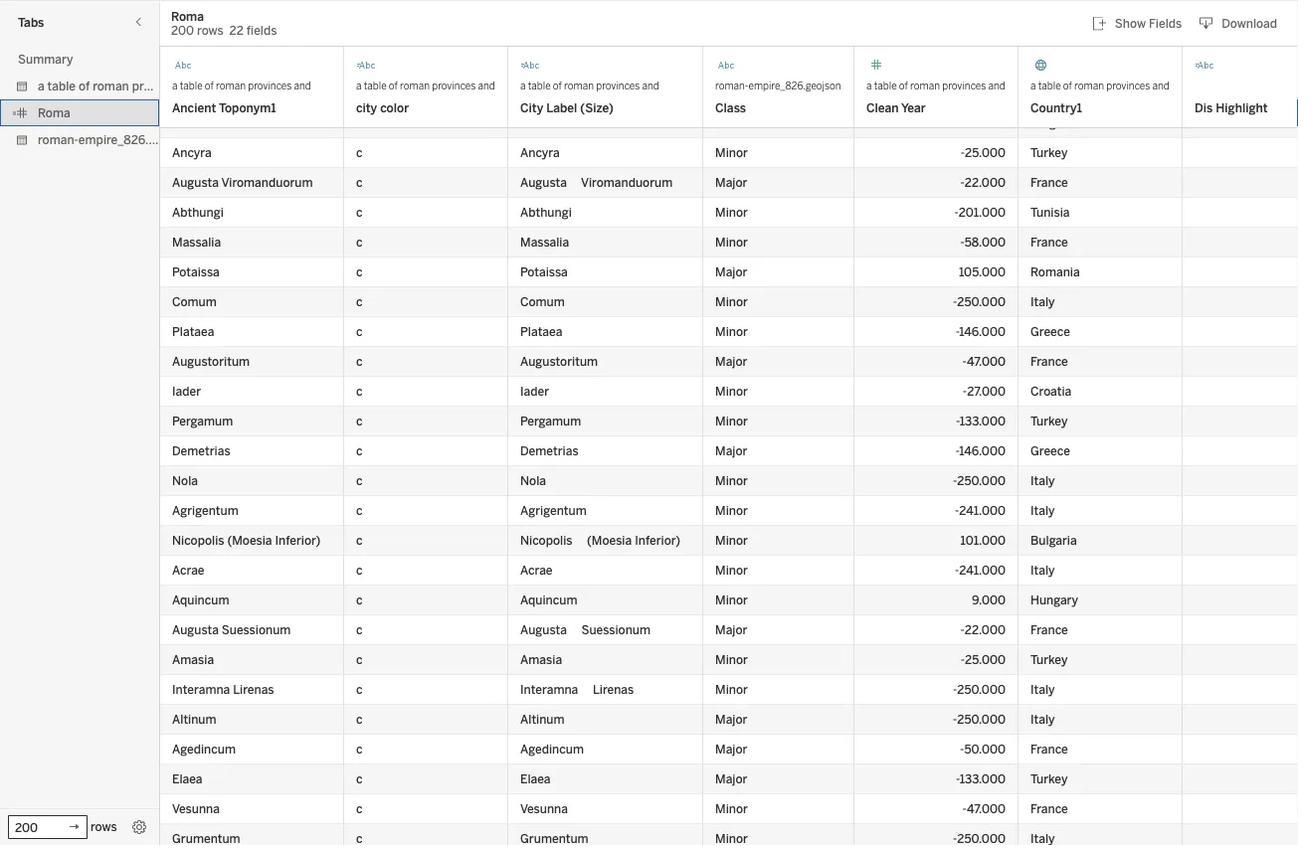 Task type: vqa. For each thing, say whether or not it's contained in the screenshot.


Task type: describe. For each thing, give the bounding box(es) containing it.
nicopolis (moesia inferior)
[[172, 534, 321, 548]]

minor for ancyra
[[715, 146, 748, 160]]

1 aquincum from the left
[[172, 594, 229, 608]]

2 abthungi from the left
[[520, 205, 572, 220]]

table inside a table of roman provinces and ancient toponym1
[[180, 80, 203, 92]]

minor for amasia
[[715, 653, 748, 668]]

1 comum from the left
[[172, 295, 217, 309]]

a table of roman provinces and for clean year
[[867, 80, 1006, 92]]

1 abthungi from the left
[[172, 205, 224, 220]]

row containing abthungi
[[160, 198, 1299, 228]]

2 nola from the left
[[520, 474, 546, 489]]

interamna for interamna     lirenas
[[520, 683, 578, 698]]

-146.000 for major
[[956, 444, 1006, 459]]

-47.000 for major
[[963, 355, 1006, 369]]

-25.000 for ancyra
[[961, 146, 1006, 160]]

major for agedincum
[[715, 743, 748, 757]]

7 cell from the left
[[1183, 108, 1299, 138]]

- for augusta     viromanduorum
[[961, 176, 965, 190]]

1 plataea from the left
[[172, 325, 214, 339]]

france for agedincum
[[1031, 743, 1068, 757]]

tabs
[[18, 15, 44, 29]]

a table of roman provinces and ancient toponym1
[[172, 80, 311, 115]]

1 acrae from the left
[[172, 564, 205, 578]]

minor for comum
[[715, 295, 748, 309]]

table down number icon
[[874, 80, 897, 92]]

c for acrae
[[356, 564, 363, 578]]

suessionum for augusta     suessionum
[[582, 623, 651, 638]]

table inside "row group"
[[47, 79, 76, 93]]

row containing amasia
[[160, 646, 1299, 676]]

2 amasia from the left
[[520, 653, 562, 668]]

major for altinum
[[715, 713, 748, 727]]

interamna lirenas
[[172, 683, 274, 698]]

clean
[[867, 101, 899, 115]]

1 altinum from the left
[[172, 713, 216, 727]]

france for vesunna
[[1031, 803, 1068, 817]]

empire_826.geojson inside view data table grid
[[749, 80, 841, 92]]

22.000 for augusta     suessionum
[[965, 623, 1006, 638]]

row containing massalia
[[160, 228, 1299, 258]]

1 augustoritum from the left
[[172, 355, 250, 369]]

row containing comum
[[160, 288, 1299, 317]]

2 plataea from the left
[[520, 325, 563, 339]]

1 string image from the left
[[172, 56, 192, 76]]

2 massalia from the left
[[520, 235, 569, 250]]

c for potaissa
[[356, 265, 363, 280]]

year
[[902, 101, 926, 115]]

augusta for augusta suessionum
[[172, 623, 219, 638]]

clean year
[[867, 101, 926, 115]]

- for ancyra
[[961, 146, 965, 160]]

47.000 for major
[[967, 355, 1006, 369]]

2 demetrias from the left
[[520, 444, 579, 459]]

summary
[[18, 52, 73, 66]]

geographic image
[[1031, 56, 1051, 76]]

- for acrae
[[955, 564, 959, 578]]

146.000 for major
[[960, 444, 1006, 459]]

row containing nola
[[160, 467, 1299, 497]]

row group containing summary
[[0, 46, 210, 153]]

turkey for amasia
[[1031, 653, 1068, 668]]

show fields
[[1115, 16, 1182, 31]]

row containing augusta viromanduorum
[[160, 168, 1299, 198]]

a table of roman provinces and city label (size)
[[520, 80, 660, 115]]

row group containing amasia
[[160, 646, 1299, 846]]

dis highlight
[[1195, 101, 1268, 115]]

italy for nola
[[1031, 474, 1055, 489]]

- for augustoritum
[[963, 355, 967, 369]]

major for augusta     viromanduorum
[[715, 176, 748, 190]]

2 pergamum from the left
[[520, 414, 581, 429]]

roma field table element
[[0, 100, 159, 126]]

1 ancyra from the left
[[172, 146, 212, 160]]

50.000
[[965, 743, 1006, 757]]

augusta for augusta viromanduorum
[[172, 176, 219, 190]]

a table of roman provinces and for country1
[[1031, 80, 1170, 92]]

c for massalia
[[356, 235, 363, 250]]

- for demetrias
[[956, 444, 960, 459]]

-27.000
[[963, 385, 1006, 399]]

greece for minor
[[1031, 325, 1071, 339]]

9.000
[[972, 594, 1006, 608]]

roman-empire_826.geojson table element
[[0, 126, 192, 153]]

provinces inside a table of roman provinces and ancient toponym1
[[248, 80, 292, 92]]

minor for aquincum
[[715, 594, 748, 608]]

row containing plataea
[[160, 317, 1299, 347]]

lirenas for interamna     lirenas
[[593, 683, 634, 698]]

a table of roman provinces and inside "row group"
[[38, 79, 210, 93]]

- for abthungi
[[955, 205, 959, 220]]

city
[[520, 101, 544, 115]]

row containing acrae
[[160, 556, 1299, 586]]

class
[[715, 101, 746, 115]]

minor for iader
[[715, 385, 748, 399]]

133.000 for major
[[960, 773, 1006, 787]]

47.000 for minor
[[967, 803, 1006, 817]]

5 cell from the left
[[855, 108, 1019, 138]]

of up the clean year
[[899, 80, 908, 92]]

4 cell from the left
[[704, 108, 855, 138]]

c for agrigentum
[[356, 504, 363, 518]]

nicopolis     (moesia inferior)
[[520, 534, 681, 548]]

rows inside the roma 200 rows  22 fields
[[197, 23, 224, 38]]

6 cell from the left
[[1019, 108, 1183, 138]]

1 potaissa from the left
[[172, 265, 220, 280]]

inferior) for nicopolis (moesia inferior)
[[275, 534, 321, 548]]

major for potaissa
[[715, 265, 748, 280]]

augusta for augusta     viromanduorum
[[520, 176, 567, 190]]

summary table element
[[0, 46, 159, 73]]

2 ancyra from the left
[[520, 146, 560, 160]]

1 pergamum from the left
[[172, 414, 233, 429]]

25 row from the top
[[160, 825, 1299, 846]]

105.000
[[959, 265, 1006, 280]]

number image
[[867, 56, 887, 76]]

1 massalia from the left
[[172, 235, 221, 250]]

minor for plataea
[[715, 325, 748, 339]]

c for nola
[[356, 474, 363, 489]]

nicopolis for nicopolis (moesia inferior)
[[172, 534, 224, 548]]

turkey for pergamum
[[1031, 414, 1068, 429]]

1 agedincum from the left
[[172, 743, 236, 757]]

highlight
[[1216, 101, 1268, 115]]

2 elaea from the left
[[520, 773, 551, 787]]

augusta viromanduorum
[[172, 176, 313, 190]]

1 vesunna from the left
[[172, 803, 220, 817]]

-146.000 for minor
[[956, 325, 1006, 339]]

toponym1
[[219, 101, 276, 115]]

major for augustoritum
[[715, 355, 748, 369]]

2 string image from the left
[[1195, 56, 1215, 76]]

c for agedincum
[[356, 743, 363, 757]]

-250.000 for comum
[[953, 295, 1006, 309]]

1 string image from the left
[[715, 56, 735, 76]]

2 potaissa from the left
[[520, 265, 568, 280]]

- for massalia
[[961, 235, 965, 250]]

row containing nicopolis (moesia inferior)
[[160, 526, 1299, 556]]

roman- inside roman-empire_826.geojson table element
[[38, 132, 78, 147]]

c for elaea
[[356, 773, 363, 787]]

1 nola from the left
[[172, 474, 198, 489]]

augusta     suessionum
[[520, 623, 651, 638]]

2 cell from the left
[[344, 108, 508, 138]]

c for abthungi
[[356, 205, 363, 220]]

row containing demetrias
[[160, 437, 1299, 467]]

minor for massalia
[[715, 235, 748, 250]]

2 agedincum from the left
[[520, 743, 584, 757]]

2 altinum from the left
[[520, 713, 565, 727]]

2 vesunna from the left
[[520, 803, 568, 817]]

city
[[356, 101, 377, 115]]

show fields button
[[1084, 10, 1191, 36]]

25.000 for ancyra
[[965, 146, 1006, 160]]

row containing ancyra
[[160, 138, 1299, 168]]

1 amasia from the left
[[172, 653, 214, 668]]

-25.000 for amasia
[[961, 653, 1006, 668]]

italy for acrae
[[1031, 564, 1055, 578]]

-250.000 for altinum
[[953, 713, 1006, 727]]

-133.000 for minor
[[956, 414, 1006, 429]]

2 acrae from the left
[[520, 564, 553, 578]]

1 agrigentum from the left
[[172, 504, 239, 518]]

- for agrigentum
[[955, 504, 959, 518]]

-250.000 for interamna     lirenas
[[953, 683, 1006, 698]]

romania
[[1031, 265, 1080, 280]]

c for demetrias
[[356, 444, 363, 459]]

row containing potaissa
[[160, 258, 1299, 288]]

2 comum from the left
[[520, 295, 565, 309]]

c for amasia
[[356, 653, 363, 668]]

row containing elaea
[[160, 765, 1299, 795]]

row group containing augustoritum
[[160, 347, 1299, 646]]

country1
[[1031, 101, 1083, 115]]

c for interamna lirenas
[[356, 683, 363, 698]]

city color
[[356, 101, 409, 115]]

label
[[547, 101, 577, 115]]

row containing aquincum
[[160, 586, 1299, 616]]

roman-empire_826.geojson inside "row group"
[[38, 132, 192, 147]]

row group containing ancyra
[[160, 49, 1299, 347]]

ancient
[[172, 101, 216, 115]]

c for augustoritum
[[356, 355, 363, 369]]



Task type: locate. For each thing, give the bounding box(es) containing it.
a inside a table of roman provinces and city label (size)
[[520, 80, 526, 92]]

241.000 up 101.000
[[959, 504, 1006, 518]]

of inside a table of roman provinces and ancient toponym1
[[205, 80, 214, 92]]

1 horizontal spatial nola
[[520, 474, 546, 489]]

a inside a table of roman provinces and ancient toponym1
[[172, 80, 178, 92]]

-25.000 down 9.000
[[961, 653, 1006, 668]]

roma for roma
[[38, 105, 70, 120]]

interamna
[[172, 683, 230, 698], [520, 683, 578, 698]]

0 horizontal spatial string image
[[172, 56, 192, 76]]

1 horizontal spatial roman-empire_826.geojson
[[715, 80, 841, 92]]

250.000 for comum
[[957, 295, 1006, 309]]

250.000
[[957, 295, 1006, 309], [957, 474, 1006, 489], [957, 683, 1006, 698], [957, 713, 1006, 727]]

c
[[356, 146, 363, 160], [356, 176, 363, 190], [356, 205, 363, 220], [356, 235, 363, 250], [356, 265, 363, 280], [356, 295, 363, 309], [356, 325, 363, 339], [356, 355, 363, 369], [356, 385, 363, 399], [356, 414, 363, 429], [356, 444, 363, 459], [356, 474, 363, 489], [356, 504, 363, 518], [356, 534, 363, 548], [356, 564, 363, 578], [356, 594, 363, 608], [356, 623, 363, 638], [356, 653, 363, 668], [356, 683, 363, 698], [356, 713, 363, 727], [356, 743, 363, 757], [356, 773, 363, 787], [356, 803, 363, 817]]

1 vertical spatial empire_826.geojson
[[78, 132, 192, 147]]

of inside a table of roman provinces and city label (size)
[[553, 80, 562, 92]]

12 row from the top
[[160, 437, 1299, 467]]

-22.000 down 9.000
[[961, 623, 1006, 638]]

-22.000 up 201.000
[[961, 176, 1006, 190]]

rows right rows text field
[[91, 820, 117, 835]]

1 vertical spatial 133.000
[[960, 773, 1006, 787]]

nola up nicopolis (moesia inferior)
[[172, 474, 198, 489]]

-241.000 for agrigentum
[[955, 504, 1006, 518]]

1 c from the top
[[356, 146, 363, 160]]

1 vertical spatial -146.000
[[956, 444, 1006, 459]]

16 row from the top
[[160, 556, 1299, 586]]

133.000
[[960, 414, 1006, 429], [960, 773, 1006, 787]]

47.000
[[967, 355, 1006, 369], [967, 803, 1006, 817]]

146.000 down 105.000
[[960, 325, 1006, 339]]

(moesia up augusta     suessionum
[[587, 534, 632, 548]]

0 vertical spatial 25.000
[[965, 146, 1006, 160]]

dis
[[1195, 101, 1213, 115]]

provinces
[[132, 79, 186, 93], [248, 80, 292, 92], [432, 80, 476, 92], [596, 80, 640, 92], [943, 80, 986, 92], [1107, 80, 1151, 92]]

a table of roman provinces and  table element
[[0, 73, 210, 100]]

altinum down interamna lirenas
[[172, 713, 216, 727]]

agrigentum
[[172, 504, 239, 518], [520, 504, 587, 518]]

0 horizontal spatial nicopolis
[[172, 534, 224, 548]]

0 horizontal spatial interamna
[[172, 683, 230, 698]]

nicopolis up augusta suessionum
[[172, 534, 224, 548]]

14 c from the top
[[356, 534, 363, 548]]

suessionum for augusta suessionum
[[222, 623, 291, 638]]

-241.000
[[955, 504, 1006, 518], [955, 564, 1006, 578]]

2 string image from the left
[[356, 56, 376, 76]]

string image up dis on the right
[[1195, 56, 1215, 76]]

turkey for elaea
[[1031, 773, 1068, 787]]

1 horizontal spatial agrigentum
[[520, 504, 587, 518]]

146.000 for minor
[[960, 325, 1006, 339]]

minor for agrigentum
[[715, 504, 748, 518]]

7 c from the top
[[356, 325, 363, 339]]

row
[[160, 108, 1299, 138], [160, 138, 1299, 168], [160, 168, 1299, 198], [160, 198, 1299, 228], [160, 228, 1299, 258], [160, 258, 1299, 288], [160, 288, 1299, 317], [160, 317, 1299, 347], [160, 347, 1299, 377], [160, 377, 1299, 407], [160, 407, 1299, 437], [160, 437, 1299, 467], [160, 467, 1299, 497], [160, 497, 1299, 526], [160, 526, 1299, 556], [160, 556, 1299, 586], [160, 586, 1299, 616], [160, 616, 1299, 646], [160, 646, 1299, 676], [160, 676, 1299, 706], [160, 706, 1299, 735], [160, 735, 1299, 765], [160, 765, 1299, 795], [160, 795, 1299, 825], [160, 825, 1299, 846]]

22.000 down 9.000
[[965, 623, 1006, 638]]

nicopolis for nicopolis     (moesia inferior)
[[520, 534, 573, 548]]

viromanduorum
[[221, 176, 313, 190], [581, 176, 673, 190]]

12 c from the top
[[356, 474, 363, 489]]

1 horizontal spatial aquincum
[[520, 594, 578, 608]]

0 horizontal spatial acrae
[[172, 564, 205, 578]]

(moesia up augusta suessionum
[[227, 534, 272, 548]]

0 horizontal spatial agedincum
[[172, 743, 236, 757]]

1 vertical spatial roma
[[38, 105, 70, 120]]

interamna for interamna lirenas
[[172, 683, 230, 698]]

a table of roman provinces and
[[38, 79, 210, 93], [356, 80, 495, 92], [867, 80, 1006, 92], [1031, 80, 1170, 92]]

0 horizontal spatial comum
[[172, 295, 217, 309]]

6 major from the top
[[715, 713, 748, 727]]

0 horizontal spatial aquincum
[[172, 594, 229, 608]]

abthungi down augusta viromanduorum
[[172, 205, 224, 220]]

1 horizontal spatial agedincum
[[520, 743, 584, 757]]

agedincum down the interamna     lirenas
[[520, 743, 584, 757]]

minor for interamna     lirenas
[[715, 683, 748, 698]]

0 horizontal spatial rows
[[91, 820, 117, 835]]

2 146.000 from the top
[[960, 444, 1006, 459]]

france for augusta     suessionum
[[1031, 623, 1068, 638]]

hungary
[[1031, 594, 1079, 608]]

1 iader from the left
[[172, 385, 201, 399]]

1 vertical spatial -22.000
[[961, 623, 1006, 638]]

nicopolis up augusta     suessionum
[[520, 534, 573, 548]]

3 -250.000 from the top
[[953, 683, 1006, 698]]

agrigentum up nicopolis     (moesia inferior)
[[520, 504, 587, 518]]

5 france from the top
[[1031, 743, 1068, 757]]

1 horizontal spatial (moesia
[[587, 534, 632, 548]]

(moesia for nicopolis (moesia inferior)
[[227, 534, 272, 548]]

20 c from the top
[[356, 713, 363, 727]]

interamna down augusta     suessionum
[[520, 683, 578, 698]]

1 horizontal spatial suessionum
[[582, 623, 651, 638]]

1 horizontal spatial acrae
[[520, 564, 553, 578]]

4 250.000 from the top
[[957, 713, 1006, 727]]

0 horizontal spatial plataea
[[172, 325, 214, 339]]

roman up country1
[[1075, 80, 1104, 92]]

- for nola
[[953, 474, 957, 489]]

1 row from the top
[[160, 108, 1299, 138]]

1 horizontal spatial rows
[[197, 23, 224, 38]]

2 turkey from the top
[[1031, 414, 1068, 429]]

lirenas down augusta suessionum
[[233, 683, 274, 698]]

roman-empire_826.geojson up 'class'
[[715, 80, 841, 92]]

table down the geographic icon at right top
[[1039, 80, 1061, 92]]

2 agrigentum from the left
[[520, 504, 587, 518]]

1 horizontal spatial ancyra
[[520, 146, 560, 160]]

1 horizontal spatial augustoritum
[[520, 355, 598, 369]]

2 lirenas from the left
[[593, 683, 634, 698]]

row containing vesunna
[[160, 795, 1299, 825]]

comum
[[172, 295, 217, 309], [520, 295, 565, 309]]

acrae down nicopolis     (moesia inferior)
[[520, 564, 553, 578]]

1 vertical spatial rows
[[91, 820, 117, 835]]

provinces inside a table of roman provinces and city label (size)
[[596, 80, 640, 92]]

suessionum up interamna lirenas
[[222, 623, 291, 638]]

amasia
[[172, 653, 214, 668], [520, 653, 562, 668]]

a
[[38, 79, 44, 93], [172, 80, 178, 92], [356, 80, 362, 92], [520, 80, 526, 92], [867, 80, 872, 92], [1031, 80, 1036, 92]]

row containing altinum
[[160, 706, 1299, 735]]

roma inside "row group"
[[38, 105, 70, 120]]

6 minor from the top
[[715, 385, 748, 399]]

c for augusta suessionum
[[356, 623, 363, 638]]

7 minor from the top
[[715, 414, 748, 429]]

1 demetrias from the left
[[172, 444, 230, 459]]

major for demetrias
[[715, 444, 748, 459]]

0 horizontal spatial pergamum
[[172, 414, 233, 429]]

aquincum
[[172, 594, 229, 608], [520, 594, 578, 608]]

-25.000
[[961, 146, 1006, 160], [961, 653, 1006, 668]]

c for aquincum
[[356, 594, 363, 608]]

3 cell from the left
[[508, 108, 704, 138]]

1 -146.000 from the top
[[956, 325, 1006, 339]]

agedincum
[[172, 743, 236, 757], [520, 743, 584, 757]]

1 horizontal spatial iader
[[520, 385, 549, 399]]

-250.000
[[953, 295, 1006, 309], [953, 474, 1006, 489], [953, 683, 1006, 698], [953, 713, 1006, 727]]

greece down the croatia
[[1031, 444, 1071, 459]]

-47.000
[[963, 355, 1006, 369], [963, 803, 1006, 817]]

of up the "color"
[[389, 80, 398, 92]]

- for agedincum
[[960, 743, 965, 757]]

0 horizontal spatial ancyra
[[172, 146, 212, 160]]

0 horizontal spatial amasia
[[172, 653, 214, 668]]

roma
[[171, 9, 204, 23], [38, 105, 70, 120]]

aquincum up augusta suessionum
[[172, 594, 229, 608]]

massalia
[[172, 235, 221, 250], [520, 235, 569, 250]]

cell
[[160, 108, 344, 138], [344, 108, 508, 138], [508, 108, 704, 138], [704, 108, 855, 138], [855, 108, 1019, 138], [1019, 108, 1183, 138], [1183, 108, 1299, 138]]

2 47.000 from the top
[[967, 803, 1006, 817]]

13 row from the top
[[160, 467, 1299, 497]]

0 horizontal spatial empire_826.geojson
[[78, 132, 192, 147]]

1 vertical spatial 25.000
[[965, 653, 1006, 668]]

greece for major
[[1031, 444, 1071, 459]]

2 -146.000 from the top
[[956, 444, 1006, 459]]

4 major from the top
[[715, 444, 748, 459]]

amasia up interamna lirenas
[[172, 653, 214, 668]]

1 vertical spatial -25.000
[[961, 653, 1006, 668]]

1 horizontal spatial elaea
[[520, 773, 551, 787]]

0 horizontal spatial string image
[[715, 56, 735, 76]]

22 c from the top
[[356, 773, 363, 787]]

roman-empire_826.geojson inside view data table grid
[[715, 80, 841, 92]]

- for pergamum
[[956, 414, 960, 429]]

1 -47.000 from the top
[[963, 355, 1006, 369]]

2 nicopolis from the left
[[520, 534, 573, 548]]

c for ancyra
[[356, 146, 363, 160]]

augusta down city
[[520, 176, 567, 190]]

abthungi down augusta     viromanduorum
[[520, 205, 572, 220]]

augusta for augusta     suessionum
[[520, 623, 567, 638]]

1 vertical spatial -241.000
[[955, 564, 1006, 578]]

0 horizontal spatial viromanduorum
[[221, 176, 313, 190]]

row group
[[0, 46, 210, 153], [160, 49, 1299, 347], [160, 347, 1299, 646], [160, 646, 1299, 846]]

1 horizontal spatial abthungi
[[520, 205, 572, 220]]

1 horizontal spatial comum
[[520, 295, 565, 309]]

1 horizontal spatial roman-
[[715, 80, 749, 92]]

1 25.000 from the top
[[965, 146, 1006, 160]]

augusta
[[172, 176, 219, 190], [520, 176, 567, 190], [172, 623, 219, 638], [520, 623, 567, 638]]

0 vertical spatial greece
[[1031, 325, 1071, 339]]

lirenas down augusta     suessionum
[[593, 683, 634, 698]]

row containing interamna lirenas
[[160, 676, 1299, 706]]

2 aquincum from the left
[[520, 594, 578, 608]]

0 horizontal spatial roman-
[[38, 132, 78, 147]]

0 horizontal spatial abthungi
[[172, 205, 224, 220]]

146.000 down the '-27.000'
[[960, 444, 1006, 459]]

turkey
[[1031, 146, 1068, 160], [1031, 414, 1068, 429], [1031, 653, 1068, 668], [1031, 773, 1068, 787]]

-
[[961, 146, 965, 160], [961, 176, 965, 190], [955, 205, 959, 220], [961, 235, 965, 250], [953, 295, 957, 309], [956, 325, 960, 339], [963, 355, 967, 369], [963, 385, 967, 399], [956, 414, 960, 429], [956, 444, 960, 459], [953, 474, 957, 489], [955, 504, 959, 518], [955, 564, 959, 578], [961, 623, 965, 638], [961, 653, 965, 668], [953, 683, 957, 698], [953, 713, 957, 727], [960, 743, 965, 757], [956, 773, 960, 787], [963, 803, 967, 817]]

c for iader
[[356, 385, 363, 399]]

and inside "row group"
[[189, 79, 210, 93]]

1 horizontal spatial empire_826.geojson
[[749, 80, 841, 92]]

22.000
[[965, 176, 1006, 190], [965, 623, 1006, 638]]

1 horizontal spatial viromanduorum
[[581, 176, 673, 190]]

25.000 down 9.000
[[965, 653, 1006, 668]]

rows text field
[[8, 816, 88, 840]]

1 horizontal spatial roma
[[171, 9, 204, 23]]

0 horizontal spatial roma
[[38, 105, 70, 120]]

1 horizontal spatial demetrias
[[520, 444, 579, 459]]

inferior)
[[275, 534, 321, 548], [635, 534, 681, 548]]

c for pergamum
[[356, 414, 363, 429]]

of down summary table element
[[79, 79, 90, 93]]

roma for roma 200 rows  22 fields
[[171, 9, 204, 23]]

19 row from the top
[[160, 646, 1299, 676]]

croatia
[[1031, 385, 1072, 399]]

0 horizontal spatial vesunna
[[172, 803, 220, 817]]

augusta     viromanduorum
[[520, 176, 673, 190]]

viromanduorum for augusta     viromanduorum
[[581, 176, 673, 190]]

row containing agrigentum
[[160, 497, 1299, 526]]

1 horizontal spatial plataea
[[520, 325, 563, 339]]

0 vertical spatial roman-
[[715, 80, 749, 92]]

roma left 22
[[171, 9, 204, 23]]

250.000 for nola
[[957, 474, 1006, 489]]

suessionum up the interamna     lirenas
[[582, 623, 651, 638]]

0 vertical spatial -146.000
[[956, 325, 1006, 339]]

22 row from the top
[[160, 735, 1299, 765]]

elaea down interamna lirenas
[[172, 773, 203, 787]]

altinum down the interamna     lirenas
[[520, 713, 565, 727]]

vesunna
[[172, 803, 220, 817], [520, 803, 568, 817]]

c for comum
[[356, 295, 363, 309]]

tunisia
[[1031, 205, 1070, 220]]

roman up the "color"
[[400, 80, 430, 92]]

1 vertical spatial roman-empire_826.geojson
[[38, 132, 192, 147]]

viromanduorum down (size)
[[581, 176, 673, 190]]

string image up 'class'
[[715, 56, 735, 76]]

-241.000 up 101.000
[[955, 504, 1006, 518]]

3 string image from the left
[[520, 56, 540, 76]]

1 vertical spatial greece
[[1031, 444, 1071, 459]]

turkey for ancyra
[[1031, 146, 1068, 160]]

2 suessionum from the left
[[582, 623, 651, 638]]

(moesia for nicopolis     (moesia inferior)
[[587, 534, 632, 548]]

minor for nola
[[715, 474, 748, 489]]

of up label
[[553, 80, 562, 92]]

lirenas
[[233, 683, 274, 698], [593, 683, 634, 698]]

amasia up the interamna     lirenas
[[520, 653, 562, 668]]

table down summary
[[47, 79, 76, 93]]

minor for acrae
[[715, 564, 748, 578]]

17 row from the top
[[160, 586, 1299, 616]]

-47.000 up the '-27.000'
[[963, 355, 1006, 369]]

0 vertical spatial -241.000
[[955, 504, 1006, 518]]

2 augustoritum from the left
[[520, 355, 598, 369]]

16 c from the top
[[356, 594, 363, 608]]

augusta up interamna lirenas
[[172, 623, 219, 638]]

2 horizontal spatial string image
[[520, 56, 540, 76]]

table up city
[[528, 80, 551, 92]]

11 row from the top
[[160, 407, 1299, 437]]

0 horizontal spatial potaissa
[[172, 265, 220, 280]]

1 vertical spatial roman-
[[38, 132, 78, 147]]

5 row from the top
[[160, 228, 1299, 258]]

c for plataea
[[356, 325, 363, 339]]

suessionum
[[222, 623, 291, 638], [582, 623, 651, 638]]

agrigentum up nicopolis (moesia inferior)
[[172, 504, 239, 518]]

(moesia
[[227, 534, 272, 548], [587, 534, 632, 548]]

ancyra down ancient
[[172, 146, 212, 160]]

table up ancient
[[180, 80, 203, 92]]

25.000 for amasia
[[965, 653, 1006, 668]]

2 minor from the top
[[715, 205, 748, 220]]

elaea down the interamna     lirenas
[[520, 773, 551, 787]]

row containing pergamum
[[160, 407, 1299, 437]]

italy
[[1031, 295, 1055, 309], [1031, 474, 1055, 489], [1031, 504, 1055, 518], [1031, 564, 1055, 578], [1031, 683, 1055, 698], [1031, 713, 1055, 727]]

0 horizontal spatial elaea
[[172, 773, 203, 787]]

empire_826.geojson
[[749, 80, 841, 92], [78, 132, 192, 147]]

4 minor from the top
[[715, 295, 748, 309]]

2 133.000 from the top
[[960, 773, 1006, 787]]

2 241.000 from the top
[[959, 564, 1006, 578]]

0 vertical spatial 241.000
[[959, 504, 1006, 518]]

roman inside a table of roman provinces and  table element
[[93, 79, 129, 93]]

and inside a table of roman provinces and city label (size)
[[642, 80, 660, 92]]

viromanduorum for augusta viromanduorum
[[221, 176, 313, 190]]

-146.000
[[956, 325, 1006, 339], [956, 444, 1006, 459]]

2 -133.000 from the top
[[956, 773, 1006, 787]]

1 horizontal spatial pergamum
[[520, 414, 581, 429]]

1 cell from the left
[[160, 108, 344, 138]]

18 row from the top
[[160, 616, 1299, 646]]

241.000 for acrae
[[959, 564, 1006, 578]]

0 horizontal spatial demetrias
[[172, 444, 230, 459]]

of up ancient
[[205, 80, 214, 92]]

2 iader from the left
[[520, 385, 549, 399]]

empire_826.geojson inside "row group"
[[78, 132, 192, 147]]

0 vertical spatial rows
[[197, 23, 224, 38]]

1 elaea from the left
[[172, 773, 203, 787]]

0 horizontal spatial (moesia
[[227, 534, 272, 548]]

1 horizontal spatial string image
[[1195, 56, 1215, 76]]

major
[[715, 176, 748, 190], [715, 265, 748, 280], [715, 355, 748, 369], [715, 444, 748, 459], [715, 623, 748, 638], [715, 713, 748, 727], [715, 743, 748, 757], [715, 773, 748, 787]]

201.000
[[959, 205, 1006, 220]]

roman
[[93, 79, 129, 93], [216, 80, 246, 92], [400, 80, 430, 92], [564, 80, 594, 92], [911, 80, 940, 92], [1075, 80, 1104, 92]]

14 row from the top
[[160, 497, 1299, 526]]

2 france from the top
[[1031, 235, 1068, 250]]

- for augusta     suessionum
[[961, 623, 965, 638]]

row containing augustoritum
[[160, 347, 1299, 377]]

1 vertical spatial 22.000
[[965, 623, 1006, 638]]

ancyra down city
[[520, 146, 560, 160]]

0 vertical spatial -22.000
[[961, 176, 1006, 190]]

-133.000
[[956, 414, 1006, 429], [956, 773, 1006, 787]]

row containing iader
[[160, 377, 1299, 407]]

8 c from the top
[[356, 355, 363, 369]]

22
[[229, 23, 244, 38]]

altinum
[[172, 713, 216, 727], [520, 713, 565, 727]]

france
[[1031, 176, 1068, 190], [1031, 235, 1068, 250], [1031, 355, 1068, 369], [1031, 623, 1068, 638], [1031, 743, 1068, 757], [1031, 803, 1068, 817]]

-146.000 down 105.000
[[956, 325, 1006, 339]]

string image
[[172, 56, 192, 76], [356, 56, 376, 76], [520, 56, 540, 76]]

200
[[171, 23, 194, 38]]

1 horizontal spatial amasia
[[520, 653, 562, 668]]

of up country1
[[1064, 80, 1073, 92]]

- for elaea
[[956, 773, 960, 787]]

nicopolis
[[172, 534, 224, 548], [520, 534, 573, 548]]

aquincum up augusta     suessionum
[[520, 594, 578, 608]]

c for augusta viromanduorum
[[356, 176, 363, 190]]

1 (moesia from the left
[[227, 534, 272, 548]]

iader
[[172, 385, 201, 399], [520, 385, 549, 399]]

and
[[189, 79, 210, 93], [294, 80, 311, 92], [478, 80, 495, 92], [642, 80, 660, 92], [989, 80, 1006, 92], [1153, 80, 1170, 92]]

-58.000
[[961, 235, 1006, 250]]

0 horizontal spatial altinum
[[172, 713, 216, 727]]

47.000 down 50.000
[[967, 803, 1006, 817]]

roman- down roma field table element
[[38, 132, 78, 147]]

11 minor from the top
[[715, 564, 748, 578]]

a table of roman provinces and up country1
[[1031, 80, 1170, 92]]

11 c from the top
[[356, 444, 363, 459]]

table inside a table of roman provinces and city label (size)
[[528, 80, 551, 92]]

roman-
[[715, 80, 749, 92], [38, 132, 78, 147]]

2 inferior) from the left
[[635, 534, 681, 548]]

elaea
[[172, 773, 203, 787], [520, 773, 551, 787]]

italy for interamna     lirenas
[[1031, 683, 1055, 698]]

0 vertical spatial roma
[[171, 9, 204, 23]]

-201.000
[[955, 205, 1006, 220]]

3 italy from the top
[[1031, 504, 1055, 518]]

4 row from the top
[[160, 198, 1299, 228]]

row containing agedincum
[[160, 735, 1299, 765]]

rows left 22
[[197, 23, 224, 38]]

0 vertical spatial -25.000
[[961, 146, 1006, 160]]

roman inside a table of roman provinces and ancient toponym1
[[216, 80, 246, 92]]

133.000 down -50.000 at the right bottom of the page
[[960, 773, 1006, 787]]

france for massalia
[[1031, 235, 1068, 250]]

viromanduorum down "toponym1" on the top left of page
[[221, 176, 313, 190]]

a table of roman provinces and for city color
[[356, 80, 495, 92]]

- for altinum
[[953, 713, 957, 727]]

fields
[[247, 23, 277, 38]]

provinces inside "row group"
[[132, 79, 186, 93]]

a table of roman provinces and up the "color"
[[356, 80, 495, 92]]

roma inside the roma 200 rows  22 fields
[[171, 9, 204, 23]]

2 -22.000 from the top
[[961, 623, 1006, 638]]

-250.000 for nola
[[953, 474, 1006, 489]]

1 turkey from the top
[[1031, 146, 1068, 160]]

-133.000 for major
[[956, 773, 1006, 787]]

6 france from the top
[[1031, 803, 1068, 817]]

and inside a table of roman provinces and ancient toponym1
[[294, 80, 311, 92]]

augusta down ancient
[[172, 176, 219, 190]]

0 vertical spatial empire_826.geojson
[[749, 80, 841, 92]]

0 vertical spatial 22.000
[[965, 176, 1006, 190]]

8 minor from the top
[[715, 474, 748, 489]]

massalia down augusta     viromanduorum
[[520, 235, 569, 250]]

0 vertical spatial roman-empire_826.geojson
[[715, 80, 841, 92]]

1 47.000 from the top
[[967, 355, 1006, 369]]

1 horizontal spatial potaissa
[[520, 265, 568, 280]]

-22.000
[[961, 176, 1006, 190], [961, 623, 1006, 638]]

1 vertical spatial -47.000
[[963, 803, 1006, 817]]

1 horizontal spatial altinum
[[520, 713, 565, 727]]

-47.000 for minor
[[963, 803, 1006, 817]]

0 vertical spatial 133.000
[[960, 414, 1006, 429]]

-133.000 down -50.000 at the right bottom of the page
[[956, 773, 1006, 787]]

146.000
[[960, 325, 1006, 339], [960, 444, 1006, 459]]

250.000 for altinum
[[957, 713, 1006, 727]]

a table of roman provinces and down summary table element
[[38, 79, 210, 93]]

minor for vesunna
[[715, 803, 748, 817]]

1 inferior) from the left
[[275, 534, 321, 548]]

58.000
[[965, 235, 1006, 250]]

133.000 down the '-27.000'
[[960, 414, 1006, 429]]

c for vesunna
[[356, 803, 363, 817]]

1 horizontal spatial lirenas
[[593, 683, 634, 698]]

0 vertical spatial 47.000
[[967, 355, 1006, 369]]

augusta suessionum
[[172, 623, 291, 638]]

0 horizontal spatial suessionum
[[222, 623, 291, 638]]

augustoritum
[[172, 355, 250, 369], [520, 355, 598, 369]]

-241.000 for acrae
[[955, 564, 1006, 578]]

1 -22.000 from the top
[[961, 176, 1006, 190]]

4 italy from the top
[[1031, 564, 1055, 578]]

ancyra
[[172, 146, 212, 160], [520, 146, 560, 160]]

2 c from the top
[[356, 176, 363, 190]]

2 250.000 from the top
[[957, 474, 1006, 489]]

1 horizontal spatial inferior)
[[635, 534, 681, 548]]

22.000 up 201.000
[[965, 176, 1006, 190]]

table
[[47, 79, 76, 93], [180, 80, 203, 92], [364, 80, 387, 92], [528, 80, 551, 92], [874, 80, 897, 92], [1039, 80, 1061, 92]]

101.000
[[961, 534, 1006, 548]]

1 vertical spatial 47.000
[[967, 803, 1006, 817]]

1 vertical spatial -133.000
[[956, 773, 1006, 787]]

-50.000
[[960, 743, 1006, 757]]

roman up year in the right top of the page
[[911, 80, 940, 92]]

france for augusta     viromanduorum
[[1031, 176, 1068, 190]]

- for iader
[[963, 385, 967, 399]]

-146.000 down the '-27.000'
[[956, 444, 1006, 459]]

-47.000 down 50.000
[[963, 803, 1006, 817]]

2 25.000 from the top
[[965, 653, 1006, 668]]

1 horizontal spatial nicopolis
[[520, 534, 573, 548]]

0 vertical spatial -47.000
[[963, 355, 1006, 369]]

roma up roman-empire_826.geojson table element
[[38, 105, 70, 120]]

rows
[[197, 23, 224, 38], [91, 820, 117, 835]]

5 italy from the top
[[1031, 683, 1055, 698]]

bulgaria
[[1031, 534, 1077, 548]]

1 france from the top
[[1031, 176, 1068, 190]]

augusta up the interamna     lirenas
[[520, 623, 567, 638]]

-241.000 down 101.000
[[955, 564, 1006, 578]]

fields
[[1149, 16, 1182, 31]]

row containing augusta suessionum
[[160, 616, 1299, 646]]

0 horizontal spatial iader
[[172, 385, 201, 399]]

roman inside a table of roman provinces and city label (size)
[[564, 80, 594, 92]]

a table of roman provinces and up year in the right top of the page
[[867, 80, 1006, 92]]

string image
[[715, 56, 735, 76], [1195, 56, 1215, 76]]

25.000 up 201.000
[[965, 146, 1006, 160]]

1 22.000 from the top
[[965, 176, 1006, 190]]

roman down summary table element
[[93, 79, 129, 93]]

interamna down augusta suessionum
[[172, 683, 230, 698]]

-133.000 down the '-27.000'
[[956, 414, 1006, 429]]

1 -250.000 from the top
[[953, 295, 1006, 309]]

0 vertical spatial 146.000
[[960, 325, 1006, 339]]

acrae down nicopolis (moesia inferior)
[[172, 564, 205, 578]]

0 horizontal spatial massalia
[[172, 235, 221, 250]]

agedincum down interamna lirenas
[[172, 743, 236, 757]]

(size)
[[580, 101, 614, 115]]

0 horizontal spatial nola
[[172, 474, 198, 489]]

13 minor from the top
[[715, 653, 748, 668]]

0 horizontal spatial agrigentum
[[172, 504, 239, 518]]

13 c from the top
[[356, 504, 363, 518]]

241.000 down 101.000
[[959, 564, 1006, 578]]

pergamum
[[172, 414, 233, 429], [520, 414, 581, 429]]

- for amasia
[[961, 653, 965, 668]]

2 (moesia from the left
[[587, 534, 632, 548]]

of inside "row group"
[[79, 79, 90, 93]]

27.000
[[967, 385, 1006, 399]]

roma 200 rows  22 fields
[[171, 9, 277, 38]]

22.000 for augusta     viromanduorum
[[965, 176, 1006, 190]]

greece up the croatia
[[1031, 325, 1071, 339]]

250.000 for interamna     lirenas
[[957, 683, 1006, 698]]

4 turkey from the top
[[1031, 773, 1068, 787]]

major for elaea
[[715, 773, 748, 787]]

minor for abthungi
[[715, 205, 748, 220]]

0 horizontal spatial inferior)
[[275, 534, 321, 548]]

major for augusta     suessionum
[[715, 623, 748, 638]]

view data table grid
[[160, 47, 1299, 846]]

0 horizontal spatial roman-empire_826.geojson
[[38, 132, 192, 147]]

1 vertical spatial 241.000
[[959, 564, 1006, 578]]

- for plataea
[[956, 325, 960, 339]]

47.000 up "27.000"
[[967, 355, 1006, 369]]

9 row from the top
[[160, 347, 1299, 377]]

241.000 for agrigentum
[[959, 504, 1006, 518]]

1 viromanduorum from the left
[[221, 176, 313, 190]]

interamna     lirenas
[[520, 683, 634, 698]]

-25.000 up 201.000
[[961, 146, 1006, 160]]

9 minor from the top
[[715, 504, 748, 518]]

1 horizontal spatial interamna
[[520, 683, 578, 698]]

roman- inside view data table grid
[[715, 80, 749, 92]]

roman- up 'class'
[[715, 80, 749, 92]]

italy for agrigentum
[[1031, 504, 1055, 518]]

roman-empire_826.geojson down roma field table element
[[38, 132, 192, 147]]

nola
[[172, 474, 198, 489], [520, 474, 546, 489]]

2 -25.000 from the top
[[961, 653, 1006, 668]]

color
[[380, 101, 409, 115]]

massalia down augusta viromanduorum
[[172, 235, 221, 250]]

roman up label
[[564, 80, 594, 92]]

table up the city color
[[364, 80, 387, 92]]

c for altinum
[[356, 713, 363, 727]]

demetrias
[[172, 444, 230, 459], [520, 444, 579, 459]]

0 horizontal spatial augustoritum
[[172, 355, 250, 369]]

show
[[1115, 16, 1146, 31]]

2 -47.000 from the top
[[963, 803, 1006, 817]]

of
[[79, 79, 90, 93], [205, 80, 214, 92], [389, 80, 398, 92], [553, 80, 562, 92], [899, 80, 908, 92], [1064, 80, 1073, 92]]

19 c from the top
[[356, 683, 363, 698]]

- for comum
[[953, 295, 957, 309]]

2 interamna from the left
[[520, 683, 578, 698]]

italy for comum
[[1031, 295, 1055, 309]]

1 horizontal spatial massalia
[[520, 235, 569, 250]]

nola up nicopolis     (moesia inferior)
[[520, 474, 546, 489]]

1 vertical spatial 146.000
[[960, 444, 1006, 459]]

25.000
[[965, 146, 1006, 160], [965, 653, 1006, 668]]

1 italy from the top
[[1031, 295, 1055, 309]]

0 vertical spatial -133.000
[[956, 414, 1006, 429]]

roman up "toponym1" on the top left of page
[[216, 80, 246, 92]]



